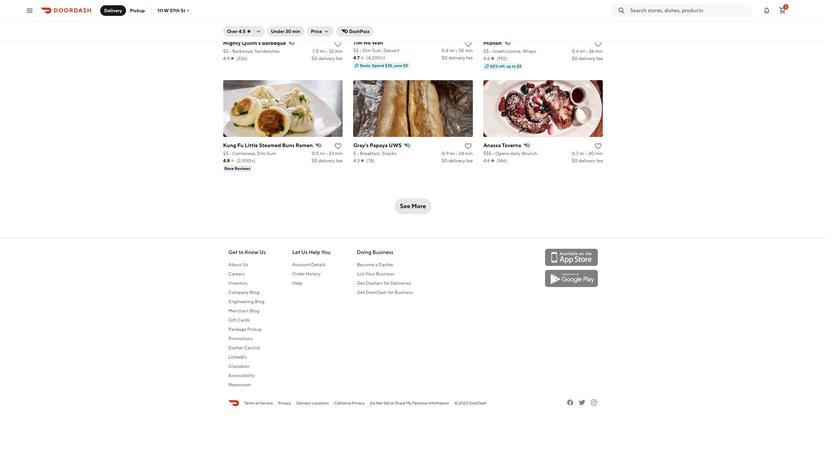 Task type: locate. For each thing, give the bounding box(es) containing it.
0 horizontal spatial dim
[[257, 151, 266, 156]]

$​0 for fu
[[312, 158, 318, 163]]

• left the 32 at the left
[[326, 49, 328, 54]]

help down order
[[292, 281, 302, 286]]

$​0 delivery fee down '0.5 mi • 33 min'
[[312, 158, 343, 163]]

0 vertical spatial for
[[384, 281, 390, 286]]

111
[[158, 8, 163, 13]]

0 vertical spatial pickup
[[130, 8, 145, 13]]

30 right under
[[286, 29, 292, 34]]

engineering
[[228, 299, 254, 304]]

1 vertical spatial 4.5
[[223, 56, 230, 61]]

careers
[[228, 271, 245, 277]]

4.5
[[239, 29, 246, 34], [223, 56, 230, 61]]

0 vertical spatial click to add this store to your saved list image
[[595, 40, 603, 48]]

sum,
[[372, 48, 383, 53]]

1 horizontal spatial dasher
[[379, 262, 394, 267]]

business up become a dasher "link"
[[373, 249, 394, 255]]

doordash right 2023
[[469, 401, 487, 406]]

1 vertical spatial 4.6
[[484, 158, 490, 163]]

blog down company blog link on the left bottom
[[255, 299, 265, 304]]

• left israeli
[[490, 49, 492, 54]]

0 vertical spatial 30
[[286, 29, 292, 34]]

for up get doordash for business
[[384, 281, 390, 286]]

1 horizontal spatial click to add this store to your saved list image
[[595, 40, 603, 48]]

dim left sum
[[257, 151, 266, 156]]

for down get dashers for deliveries link
[[388, 290, 394, 295]]

min for anassa taverna
[[595, 151, 603, 156]]

4.5 left (326)
[[223, 56, 230, 61]]

papaya
[[370, 142, 388, 149]]

help left you
[[309, 249, 320, 255]]

0 horizontal spatial 30
[[286, 29, 292, 34]]

©
[[455, 401, 458, 406]]

• right 0.7
[[586, 151, 588, 156]]

$5 right save
[[403, 63, 408, 68]]

see
[[400, 203, 411, 210]]

0 horizontal spatial dasher
[[228, 345, 243, 350]]

4.8
[[223, 158, 230, 163]]

a
[[375, 262, 378, 267]]

0 horizontal spatial pickup
[[130, 8, 145, 13]]

1 vertical spatial for
[[388, 290, 394, 295]]

click to add this store to your saved list image up '0.7 mi • 30 min'
[[595, 142, 603, 150]]

you
[[321, 249, 331, 255]]

for for dashers
[[384, 281, 390, 286]]

1 horizontal spatial 4.5
[[239, 29, 246, 34]]

terms of service
[[244, 401, 273, 406]]

$ • breakfast, snacks
[[353, 151, 397, 156]]

$​0 down 0.7
[[572, 158, 578, 163]]

mi
[[450, 48, 455, 53], [320, 49, 325, 54], [580, 49, 585, 54], [320, 151, 325, 156], [450, 151, 455, 156], [580, 151, 585, 156]]

(4,200+)
[[366, 55, 385, 60]]

0 vertical spatial to
[[512, 64, 516, 69]]

0 horizontal spatial click to add this store to your saved list image
[[334, 142, 342, 150]]

merchant blog
[[228, 308, 260, 314]]

$$$
[[484, 151, 492, 156]]

1 horizontal spatial 30
[[589, 151, 595, 156]]

get doordash for business link
[[357, 289, 413, 296]]

doordash down dashers
[[366, 290, 387, 295]]

pickup left "111"
[[130, 8, 145, 13]]

list your business link
[[357, 271, 413, 277]]

min for mighty quinn's barbeque
[[335, 49, 343, 54]]

rave reviews
[[225, 166, 250, 171]]

$​0 delivery fee down '0.9 mi • 28 min'
[[442, 158, 473, 163]]

min right the 36
[[595, 49, 603, 54]]

• right $$$
[[493, 151, 495, 156]]

fu
[[237, 142, 244, 149]]

newsroom link
[[228, 382, 266, 388]]

$​0 delivery fee down 1.0 mi • 32 min
[[312, 56, 343, 61]]

under
[[271, 29, 285, 34]]

$5 for dessert
[[403, 63, 408, 68]]

1 horizontal spatial $5
[[517, 64, 522, 69]]

2 4.6 from the top
[[484, 158, 490, 163]]

min right 0.7
[[595, 151, 603, 156]]

0 horizontal spatial $5
[[403, 63, 408, 68]]

get doordash for business
[[357, 290, 413, 295]]

35
[[459, 48, 464, 53]]

min
[[292, 29, 301, 34], [465, 48, 473, 53], [335, 49, 343, 54], [595, 49, 603, 54], [335, 151, 343, 156], [465, 151, 473, 156], [595, 151, 603, 156]]

1 vertical spatial dasher
[[228, 345, 243, 350]]

2 horizontal spatial us
[[301, 249, 308, 255]]

mighty quinn's barbeque
[[223, 40, 286, 46]]

min right the 32 at the left
[[335, 49, 343, 54]]

dashpass button
[[336, 26, 374, 37]]

privacy left the do
[[352, 401, 365, 406]]

delivery left locations at the bottom left of the page
[[296, 401, 311, 406]]

dasher central
[[228, 345, 260, 350]]

$$ up 4.8
[[223, 151, 229, 156]]

1 horizontal spatial delivery
[[296, 401, 311, 406]]

$​0 down 0.9
[[442, 158, 448, 163]]

1 vertical spatial click to add this store to your saved list image
[[334, 142, 342, 150]]

delivery down 0.8 mi • 35 min
[[449, 55, 465, 60]]

us right know
[[260, 249, 266, 255]]

$​0 delivery fee for taverna
[[572, 158, 603, 163]]

• down tim
[[360, 48, 362, 53]]

deals: spend $35, save $5
[[360, 63, 408, 68]]

fee down '0.7 mi • 30 min'
[[597, 158, 603, 163]]

barbeque
[[262, 40, 286, 46]]

know
[[245, 249, 259, 255]]

account
[[292, 262, 310, 267]]

uws
[[389, 142, 402, 149]]

0 horizontal spatial us
[[243, 262, 248, 267]]

0 vertical spatial 4.5
[[239, 29, 246, 34]]

2 privacy from the left
[[352, 401, 365, 406]]

delivery down '0.7 mi • 30 min'
[[579, 158, 596, 163]]

30
[[286, 29, 292, 34], [589, 151, 595, 156]]

0 vertical spatial help
[[309, 249, 320, 255]]

4.3
[[353, 158, 360, 163]]

linkedin link
[[228, 354, 266, 360]]

0 horizontal spatial privacy
[[278, 401, 291, 406]]

1 vertical spatial delivery
[[296, 401, 311, 406]]

• left 33
[[326, 151, 328, 156]]

0 vertical spatial dasher
[[379, 262, 394, 267]]

$$ up 4.7 at the left top of page
[[353, 48, 359, 53]]

business down become a dasher "link"
[[376, 271, 394, 277]]

miznon
[[484, 40, 502, 46]]

click to add this store to your saved list image up '0.5 mi • 33 min'
[[334, 142, 342, 150]]

$$ for kung fu little steamed buns ramen
[[223, 151, 229, 156]]

wan
[[372, 40, 383, 46]]

1 vertical spatial doordash
[[469, 401, 487, 406]]

us up careers link
[[243, 262, 248, 267]]

mi right 0.8 at the right
[[450, 48, 455, 53]]

min right 33
[[335, 151, 343, 156]]

$
[[353, 151, 356, 156]]

1 horizontal spatial to
[[512, 64, 516, 69]]

1 4.6 from the top
[[484, 56, 490, 61]]

1 vertical spatial pickup
[[247, 327, 262, 332]]

to right 'up'
[[512, 64, 516, 69]]

mighty
[[223, 40, 241, 46]]

mi for quinn's
[[320, 49, 325, 54]]

doordash inside get doordash for business link
[[366, 290, 387, 295]]

2023
[[459, 401, 468, 406]]

0 horizontal spatial doordash
[[366, 290, 387, 295]]

delivery locations link
[[296, 400, 329, 406]]

sum
[[267, 151, 276, 156]]

fee down '0.5 mi • 33 min'
[[336, 158, 343, 163]]

pickup down gift cards link
[[247, 327, 262, 332]]

0 vertical spatial get
[[228, 249, 238, 255]]

30 right 0.7
[[589, 151, 595, 156]]

0.9 mi • 28 min
[[442, 151, 473, 156]]

mi for taverna
[[580, 151, 585, 156]]

kung
[[223, 142, 236, 149]]

$​0 down 1.0
[[312, 56, 318, 61]]

1.0
[[313, 49, 319, 54]]

$5 right 'up'
[[517, 64, 522, 69]]

delivery for taverna
[[579, 158, 596, 163]]

click to add this store to your saved list image up '0.9 mi • 28 min'
[[464, 142, 472, 150]]

help
[[309, 249, 320, 255], [292, 281, 302, 286]]

1 horizontal spatial dim
[[363, 48, 371, 53]]

mi for papaya
[[450, 151, 455, 156]]

california privacy
[[334, 401, 365, 406]]

click to add this store to your saved list image
[[595, 40, 603, 48], [334, 142, 342, 150]]

1 vertical spatial business
[[376, 271, 394, 277]]

2 vertical spatial business
[[395, 290, 413, 295]]

4.6 for miznon
[[484, 56, 490, 61]]

$​0 delivery fee for papaya
[[442, 158, 473, 163]]

$​0 down 0.8 at the right
[[442, 55, 448, 60]]

over
[[227, 29, 238, 34]]

package pickup link
[[228, 326, 266, 333]]

0.7
[[572, 151, 579, 156]]

(2,900+)
[[237, 158, 255, 163]]

investors link
[[228, 280, 266, 286]]

careers link
[[228, 271, 266, 277]]

locations
[[312, 401, 329, 406]]

1 vertical spatial blog
[[255, 299, 265, 304]]

1 horizontal spatial us
[[260, 249, 266, 255]]

fee
[[466, 55, 473, 60], [336, 56, 343, 61], [597, 56, 603, 61], [336, 158, 343, 163], [466, 158, 473, 163], [597, 158, 603, 163]]

blog up gift cards link
[[250, 308, 260, 314]]

glassdoor
[[228, 364, 250, 369]]

0 vertical spatial 4.6
[[484, 56, 490, 61]]

click to add this store to your saved list image up 0.6 mi • 36 min
[[595, 40, 603, 48]]

price button
[[307, 26, 333, 37]]

accessibility link
[[228, 372, 266, 379]]

company
[[228, 290, 249, 295]]

0 vertical spatial delivery
[[104, 8, 122, 13]]

1 vertical spatial get
[[357, 281, 365, 286]]

about us
[[228, 262, 248, 267]]

delivery inside button
[[104, 8, 122, 13]]

fee for quinn's
[[336, 56, 343, 61]]

mi right 0.7
[[580, 151, 585, 156]]

(326)
[[237, 56, 248, 61]]

2 vertical spatial get
[[357, 290, 365, 295]]

get for get to know us
[[228, 249, 238, 255]]

dasher up linkedin
[[228, 345, 243, 350]]

0.8 mi • 35 min
[[442, 48, 473, 53]]

fee down '0.9 mi • 28 min'
[[466, 158, 473, 163]]

mi right 1.0
[[320, 49, 325, 54]]

off,
[[499, 64, 506, 69]]

4.5 right the over
[[239, 29, 246, 34]]

0 vertical spatial blog
[[250, 290, 260, 295]]

gift cards
[[228, 318, 250, 323]]

become a dasher link
[[357, 261, 413, 268]]

doing business
[[357, 249, 394, 255]]

engineering blog link
[[228, 298, 266, 305]]

delivery for fu
[[319, 158, 335, 163]]

privacy right service
[[278, 401, 291, 406]]

history
[[306, 271, 321, 277]]

2 vertical spatial blog
[[250, 308, 260, 314]]

0 vertical spatial doordash
[[366, 290, 387, 295]]

account details
[[292, 262, 326, 267]]

min right 28
[[465, 151, 473, 156]]

4.6 up 20%
[[484, 56, 490, 61]]

mi right 0.6
[[580, 49, 585, 54]]

to
[[512, 64, 516, 69], [239, 249, 244, 255]]

$​0 down 0.5
[[312, 158, 318, 163]]

1 horizontal spatial pickup
[[247, 327, 262, 332]]

2 items, open order cart image
[[779, 6, 787, 14]]

1 horizontal spatial privacy
[[352, 401, 365, 406]]

min inside button
[[292, 29, 301, 34]]

0 horizontal spatial to
[[239, 249, 244, 255]]

central
[[244, 345, 260, 350]]

dasher up list your business link at the left
[[379, 262, 394, 267]]

business down the deliveries
[[395, 290, 413, 295]]

dim down the ho
[[363, 48, 371, 53]]

$​0 delivery fee down '0.7 mi • 30 min'
[[572, 158, 603, 163]]

delivery down '0.9 mi • 28 min'
[[449, 158, 465, 163]]

dashers
[[366, 281, 383, 286]]

min right under
[[292, 29, 301, 34]]

click to add this store to your saved list image
[[334, 40, 342, 48], [464, 40, 472, 48], [464, 142, 472, 150], [595, 142, 603, 150]]

30 inside button
[[286, 29, 292, 34]]

$$ down miznon
[[484, 49, 489, 54]]

ramen
[[296, 142, 313, 149]]

blog for engineering blog
[[255, 299, 265, 304]]

1 vertical spatial help
[[292, 281, 302, 286]]

blog for merchant blog
[[250, 308, 260, 314]]

$$ down mighty
[[223, 49, 229, 54]]

fee down 1.0 mi • 32 min
[[336, 56, 343, 61]]

$5
[[403, 63, 408, 68], [517, 64, 522, 69]]

mi right 0.5
[[320, 151, 325, 156]]

delivery down '0.5 mi • 33 min'
[[319, 158, 335, 163]]

dessert
[[384, 48, 400, 53]]

• left the 36
[[586, 49, 588, 54]]

fee for taverna
[[597, 158, 603, 163]]

us right let
[[301, 249, 308, 255]]

become a dasher
[[357, 262, 394, 267]]

• left 35
[[456, 48, 458, 53]]

click to add this store to your saved list image up 1.0 mi • 32 min
[[334, 40, 342, 48]]

click to add this store to your saved list image right 35
[[464, 40, 472, 48]]

mi right 0.9
[[450, 151, 455, 156]]

0 horizontal spatial help
[[292, 281, 302, 286]]

notification bell image
[[763, 6, 771, 14]]

blog up "engineering blog" link
[[250, 290, 260, 295]]

4.6 down $$$
[[484, 158, 490, 163]]

delivery left pickup button
[[104, 8, 122, 13]]

dasher inside "link"
[[379, 262, 394, 267]]

1 vertical spatial 30
[[589, 151, 595, 156]]

fee for papaya
[[466, 158, 473, 163]]

delivery down 1.0 mi • 32 min
[[319, 56, 335, 61]]

Store search: begin typing to search for stores available on DoorDash text field
[[631, 7, 749, 14]]

fee for fu
[[336, 158, 343, 163]]

click to add this store to your saved list image for anassa taverna
[[595, 142, 603, 150]]

doordash on twitter image
[[578, 399, 586, 407]]

to left know
[[239, 249, 244, 255]]

click to add this store to your saved list image for mighty quinn's barbeque
[[334, 40, 342, 48]]

0 horizontal spatial delivery
[[104, 8, 122, 13]]



Task type: vqa. For each thing, say whether or not it's contained in the screenshot.
the bottommost Grill
no



Task type: describe. For each thing, give the bounding box(es) containing it.
min for gray's papaya uws
[[465, 151, 473, 156]]

mi for fu
[[320, 151, 325, 156]]

$5 for wraps
[[517, 64, 522, 69]]

not
[[376, 401, 383, 406]]

doordash on instagram image
[[590, 399, 598, 407]]

snacks
[[382, 151, 397, 156]]

57th
[[170, 8, 180, 13]]

about us link
[[228, 261, 266, 268]]

information
[[429, 401, 449, 406]]

sandwiches
[[255, 49, 280, 54]]

delivery down 0.6 mi • 36 min
[[579, 56, 596, 61]]

wraps
[[523, 49, 537, 54]]

doing
[[357, 249, 372, 255]]

order history
[[292, 271, 321, 277]]

fee down 0.8 mi • 35 min
[[466, 55, 473, 60]]

let us help you
[[292, 249, 331, 255]]

min right 35
[[465, 48, 473, 53]]

spend
[[372, 63, 384, 68]]

33
[[329, 151, 334, 156]]

$​0 delivery fee down 0.8 mi • 35 min
[[442, 55, 473, 60]]

0 horizontal spatial 4.5
[[223, 56, 230, 61]]

package pickup
[[228, 327, 262, 332]]

1 horizontal spatial doordash
[[469, 401, 487, 406]]

pickup inside button
[[130, 8, 145, 13]]

fee down 0.6 mi • 36 min
[[597, 56, 603, 61]]

• right $
[[357, 151, 359, 156]]

$$ for miznon
[[484, 49, 489, 54]]

$$ • cantonese, dim sum
[[223, 151, 276, 156]]

get dashers for deliveries link
[[357, 280, 413, 286]]

little
[[245, 142, 258, 149]]

0 vertical spatial business
[[373, 249, 394, 255]]

gray's
[[353, 142, 369, 149]]

delivery for delivery
[[104, 8, 122, 13]]

20% off, up to $5
[[490, 64, 522, 69]]

1 vertical spatial to
[[239, 249, 244, 255]]

investors
[[228, 281, 248, 286]]

do not sell or share my personal information
[[370, 401, 449, 406]]

gift cards link
[[228, 317, 266, 323]]

1 privacy from the left
[[278, 401, 291, 406]]

of
[[256, 401, 259, 406]]

(146)
[[497, 158, 507, 163]]

32
[[329, 49, 334, 54]]

steamed
[[259, 142, 281, 149]]

$​0 delivery fee for quinn's
[[312, 56, 343, 61]]

dashpass
[[349, 29, 370, 34]]

4.7
[[353, 55, 360, 60]]

0 vertical spatial dim
[[363, 48, 371, 53]]

list
[[357, 271, 365, 277]]

0.5
[[312, 151, 319, 156]]

rave
[[225, 166, 234, 171]]

(192)
[[497, 56, 507, 61]]

1 horizontal spatial help
[[309, 249, 320, 255]]

0.6 mi • 36 min
[[572, 49, 603, 54]]

under 30 min
[[271, 29, 301, 34]]

up
[[507, 64, 511, 69]]

over 4.5 button
[[223, 26, 264, 37]]

terms of service link
[[244, 400, 273, 406]]

• left 28
[[456, 151, 458, 156]]

glassdoor link
[[228, 363, 266, 370]]

california
[[334, 401, 351, 406]]

28
[[459, 151, 464, 156]]

$​0 for papaya
[[442, 158, 448, 163]]

anassa
[[484, 142, 501, 149]]

newsroom
[[228, 382, 251, 387]]

0.6
[[572, 49, 579, 54]]

details
[[311, 262, 326, 267]]

$​0 down 0.6
[[572, 56, 578, 61]]

promotions link
[[228, 335, 266, 342]]

list your business
[[357, 271, 394, 277]]

click to add this store to your saved list image for miznon
[[595, 40, 603, 48]]

see more button
[[395, 198, 432, 214]]

cantonese,
[[232, 151, 256, 156]]

cuisine,
[[506, 49, 522, 54]]

merchant blog link
[[228, 308, 266, 314]]

gift
[[228, 318, 237, 323]]

tim
[[353, 40, 363, 46]]

0.9
[[442, 151, 449, 156]]

• down kung
[[230, 151, 232, 156]]

terms
[[244, 401, 255, 406]]

$35,
[[385, 63, 393, 68]]

0.5 mi • 33 min
[[312, 151, 343, 156]]

reviews
[[235, 166, 250, 171]]

4.5 inside button
[[239, 29, 246, 34]]

$​0 for taverna
[[572, 158, 578, 163]]

delivery for papaya
[[449, 158, 465, 163]]

your
[[366, 271, 375, 277]]

delivery for quinn's
[[319, 56, 335, 61]]

pickup button
[[126, 5, 149, 16]]

click to add this store to your saved list image for gray's papaya uws
[[464, 142, 472, 150]]

for for doordash
[[388, 290, 394, 295]]

blog for company blog
[[250, 290, 260, 295]]

buns
[[282, 142, 295, 149]]

click to add this store to your saved list image for kung fu little steamed buns ramen
[[334, 142, 342, 150]]

$​0 delivery fee for fu
[[312, 158, 343, 163]]

get for get doordash for business
[[357, 290, 365, 295]]

36
[[589, 49, 595, 54]]

linkedin
[[228, 354, 247, 360]]

accessibility
[[228, 373, 255, 378]]

company blog
[[228, 290, 260, 295]]

1 vertical spatial dim
[[257, 151, 266, 156]]

open menu image
[[26, 6, 34, 14]]

min for kung fu little steamed buns ramen
[[335, 151, 343, 156]]

20%
[[490, 64, 499, 69]]

delivery locations
[[296, 401, 329, 406]]

$​0 for quinn's
[[312, 56, 318, 61]]

quinn's
[[242, 40, 261, 46]]

4.6 for anassa taverna
[[484, 158, 490, 163]]

$​0 delivery fee down 0.6 mi • 36 min
[[572, 56, 603, 61]]

do
[[370, 401, 375, 406]]

service
[[260, 401, 273, 406]]

$$ for mighty quinn's barbeque
[[223, 49, 229, 54]]

doordash on facebook image
[[566, 399, 574, 407]]

3 button
[[776, 4, 790, 17]]

min for miznon
[[595, 49, 603, 54]]

get dashers for deliveries
[[357, 281, 411, 286]]

us for let us help you
[[301, 249, 308, 255]]

us for about us
[[243, 262, 248, 267]]

account details link
[[292, 261, 331, 268]]

• down mighty
[[230, 49, 232, 54]]

share
[[395, 401, 405, 406]]

deliveries
[[391, 281, 411, 286]]

or
[[391, 401, 394, 406]]

111 w 57th st
[[158, 8, 185, 13]]

$$ • barbecue, sandwiches
[[223, 49, 280, 54]]

get for get dashers for deliveries
[[357, 281, 365, 286]]

barbecue,
[[232, 49, 254, 54]]

delivery for delivery locations
[[296, 401, 311, 406]]

$$ • israeli cuisine, wraps
[[484, 49, 537, 54]]



